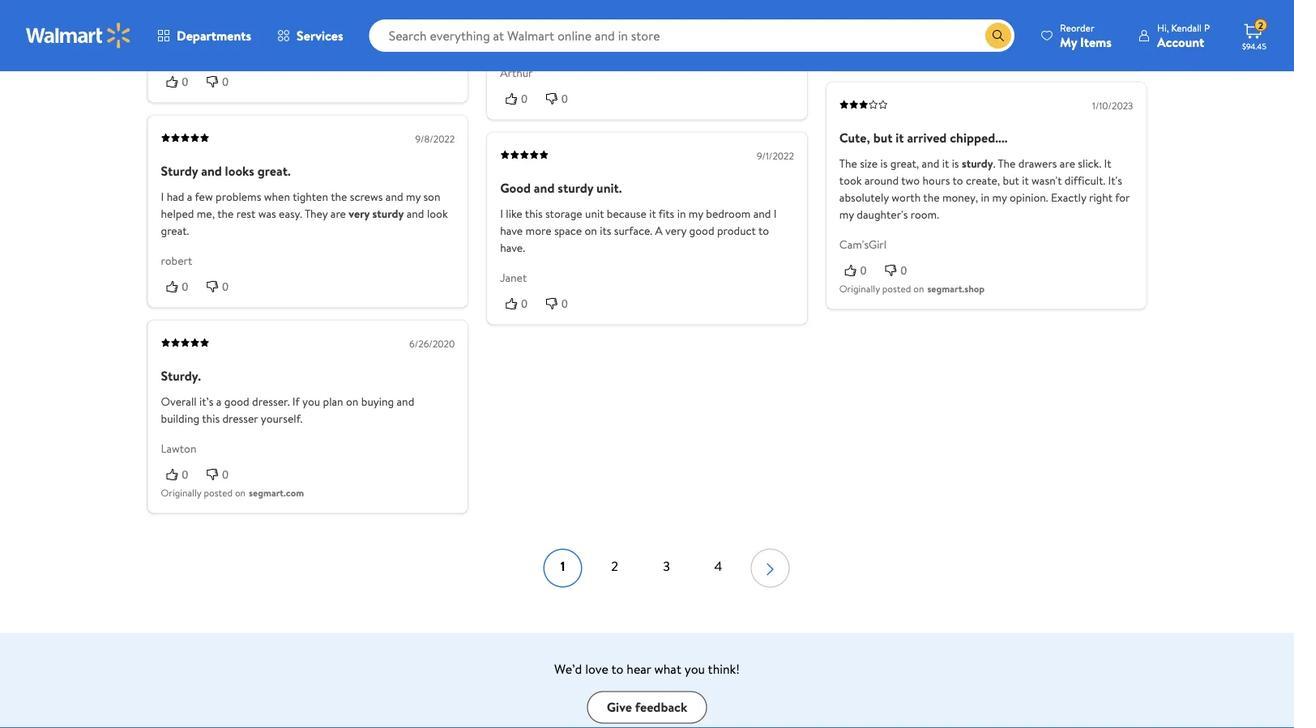 Task type: vqa. For each thing, say whether or not it's contained in the screenshot.
bottom the "I"
no



Task type: locate. For each thing, give the bounding box(es) containing it.
1 horizontal spatial good
[[351, 1, 376, 17]]

drawers inside . the drawers are slick. it took around two hours to create, but it wasn't difficult. it's absolutely worth the money, in my opinion. exactly right for my daughter's room.
[[1019, 156, 1058, 172]]

good down bedroom
[[690, 223, 715, 239]]

have up have.
[[500, 223, 523, 239]]

and down son
[[407, 206, 424, 222]]

0 vertical spatial are
[[233, 0, 249, 0]]

look down son
[[427, 206, 448, 222]]

p
[[1205, 21, 1210, 34]]

0 horizontal spatial look
[[328, 1, 349, 17]]

.
[[322, 18, 324, 34], [994, 156, 996, 172]]

0 horizontal spatial a
[[187, 189, 192, 205]]

0 horizontal spatial good
[[224, 394, 249, 410]]

and inside 'and look great.'
[[407, 206, 424, 222]]

i like this storage unit because it fits in my bedroom and i have more space on its surface. a very good product to have.
[[500, 206, 777, 256]]

have
[[345, 0, 368, 0], [500, 223, 523, 239]]

on
[[914, 42, 925, 56], [585, 223, 597, 239], [914, 282, 925, 296], [346, 394, 359, 410], [235, 486, 246, 500]]

on inside i like this storage unit because it fits in my bedroom and i have more space on its surface. a very good product to have.
[[585, 223, 597, 239]]

a inside 'overall it's a good dresser. if you plan on buying and building this dresser yourself.'
[[216, 394, 222, 410]]

look inside these drawers are truly flawless. they have a modern design, they're easy to put together. they look good in pretty much any room and they're
[[328, 1, 349, 17]]

any
[[161, 18, 178, 34]]

1 vertical spatial they
[[302, 1, 325, 17]]

for
[[1116, 190, 1130, 206]]

a left modern
[[371, 0, 376, 0]]

overall
[[161, 394, 197, 410]]

0 vertical spatial .
[[322, 18, 324, 34]]

0 vertical spatial drawers
[[192, 0, 231, 0]]

my left son
[[406, 189, 421, 205]]

a right it's
[[216, 394, 222, 410]]

2 horizontal spatial in
[[981, 190, 990, 206]]

dresser.
[[252, 394, 290, 410]]

this inside i like this storage unit because it fits in my bedroom and i have more space on its surface. a very good product to have.
[[525, 206, 543, 222]]

1 horizontal spatial have
[[500, 223, 523, 239]]

1 vertical spatial good
[[690, 223, 715, 239]]

1 horizontal spatial the
[[331, 189, 347, 205]]

it
[[896, 129, 904, 147], [943, 156, 950, 172], [1022, 173, 1029, 189], [650, 206, 656, 222]]

walmart image
[[26, 23, 131, 49]]

right
[[1090, 190, 1113, 206]]

0 horizontal spatial are
[[233, 0, 249, 0]]

1 vertical spatial you
[[685, 661, 705, 678]]

1 vertical spatial posted
[[883, 282, 911, 296]]

and up few
[[201, 162, 222, 180]]

to up money,
[[953, 173, 964, 189]]

2 horizontal spatial a
[[371, 0, 376, 0]]

1 vertical spatial .
[[994, 156, 996, 172]]

1 vertical spatial this
[[202, 411, 220, 427]]

have inside these drawers are truly flawless. they have a modern design, they're easy to put together. they look good in pretty much any room and they're
[[345, 0, 368, 0]]

2 vertical spatial good
[[224, 394, 249, 410]]

truly
[[251, 0, 274, 0]]

0 vertical spatial a
[[371, 0, 376, 0]]

was
[[258, 206, 276, 222]]

you right if
[[302, 394, 320, 410]]

2 vertical spatial very
[[666, 223, 687, 239]]

posted down cam'sgirl
[[883, 282, 911, 296]]

1 horizontal spatial .
[[994, 156, 996, 172]]

0 horizontal spatial in
[[379, 1, 388, 17]]

very for very sturdy
[[349, 206, 370, 222]]

worth
[[892, 190, 921, 206]]

1 is from the left
[[881, 156, 888, 172]]

good inside these drawers are truly flawless. they have a modern design, they're easy to put together. they look good in pretty much any room and they're
[[351, 1, 376, 17]]

1 horizontal spatial i
[[500, 206, 503, 222]]

0 horizontal spatial the
[[840, 156, 858, 172]]

0 horizontal spatial they're
[[161, 1, 195, 17]]

my inside i had a few problems when tighten the screws and my son helped me, the rest was easy. they are
[[406, 189, 421, 205]]

0 horizontal spatial have
[[345, 0, 368, 0]]

to left put at top
[[222, 1, 232, 17]]

0 horizontal spatial drawers
[[192, 0, 231, 0]]

1 vertical spatial have
[[500, 223, 523, 239]]

space
[[554, 223, 582, 239]]

look up services
[[328, 1, 349, 17]]

0 horizontal spatial but
[[874, 129, 893, 147]]

and up product
[[754, 206, 771, 222]]

good
[[351, 1, 376, 17], [690, 223, 715, 239], [224, 394, 249, 410]]

originally posted on zhupeicheng.com
[[840, 42, 1002, 56]]

they down tighten
[[305, 206, 328, 222]]

0 vertical spatial originally
[[840, 42, 880, 56]]

2 horizontal spatial good
[[690, 223, 715, 239]]

it up opinion. on the right top of the page
[[1022, 173, 1029, 189]]

0 horizontal spatial this
[[202, 411, 220, 427]]

easy.
[[279, 206, 302, 222]]

1 horizontal spatial the
[[998, 156, 1016, 172]]

and inside i like this storage unit because it fits in my bedroom and i have more space on its surface. a very good product to have.
[[754, 206, 771, 222]]

look
[[328, 1, 349, 17], [427, 206, 448, 222]]

posted
[[883, 42, 911, 56], [883, 282, 911, 296], [204, 486, 233, 500]]

the inside . the drawers are slick. it took around two hours to create, but it wasn't difficult. it's absolutely worth the money, in my opinion. exactly right for my daughter's room.
[[924, 190, 940, 206]]

1 horizontal spatial but
[[1003, 173, 1020, 189]]

1 horizontal spatial very
[[349, 206, 370, 222]]

are left slick.
[[1060, 156, 1076, 172]]

2 the from the left
[[998, 156, 1016, 172]]

but right cute,
[[874, 129, 893, 147]]

hi, kendall p account
[[1158, 21, 1210, 51]]

1 vertical spatial 2
[[611, 558, 618, 576]]

on left its
[[585, 223, 597, 239]]

main content
[[148, 0, 1147, 588]]

i for good and sturdy unit.
[[500, 206, 503, 222]]

are up put at top
[[233, 0, 249, 0]]

reorder my items
[[1060, 21, 1112, 51]]

1 vertical spatial are
[[1060, 156, 1076, 172]]

because
[[607, 206, 647, 222]]

on inside 'overall it's a good dresser. if you plan on buying and building this dresser yourself.'
[[346, 394, 359, 410]]

2 vertical spatial a
[[216, 394, 222, 410]]

services button
[[264, 16, 356, 55]]

are inside i had a few problems when tighten the screws and my son helped me, the rest was easy. they are
[[331, 206, 346, 222]]

hear
[[627, 661, 652, 678]]

2 vertical spatial they
[[305, 206, 328, 222]]

0 horizontal spatial you
[[302, 394, 320, 410]]

i left had at the left top
[[161, 189, 164, 205]]

rest
[[237, 206, 256, 222]]

2
[[1259, 18, 1264, 32], [611, 558, 618, 576]]

2 horizontal spatial are
[[1060, 156, 1076, 172]]

together.
[[254, 1, 299, 17]]

0 vertical spatial look
[[328, 1, 349, 17]]

drawers up easy
[[192, 0, 231, 0]]

on left segmart.com
[[235, 486, 246, 500]]

originally for cute, but it arrived chipped....
[[840, 282, 880, 296]]

have left modern
[[345, 0, 368, 0]]

1 vertical spatial originally
[[840, 282, 880, 296]]

product
[[717, 223, 756, 239]]

i inside i had a few problems when tighten the screws and my son helped me, the rest was easy. they are
[[161, 189, 164, 205]]

1 vertical spatial very
[[349, 206, 370, 222]]

1 horizontal spatial in
[[677, 206, 686, 222]]

is right size at the top of page
[[881, 156, 888, 172]]

my down the absolutely
[[840, 207, 854, 223]]

arrived
[[907, 129, 947, 147]]

more
[[526, 223, 552, 239]]

posted left segmart.com
[[204, 486, 233, 500]]

a for sturdy and looks great.
[[187, 189, 192, 205]]

and
[[209, 18, 227, 34], [922, 156, 940, 172], [201, 162, 222, 180], [534, 179, 555, 197], [386, 189, 403, 205], [407, 206, 424, 222], [754, 206, 771, 222], [397, 394, 414, 410]]

in
[[379, 1, 388, 17], [981, 190, 990, 206], [677, 206, 686, 222]]

1 horizontal spatial is
[[952, 156, 959, 172]]

to right product
[[759, 223, 770, 239]]

2 up $94.45
[[1259, 18, 1264, 32]]

0 horizontal spatial is
[[881, 156, 888, 172]]

in down create,
[[981, 190, 990, 206]]

0 horizontal spatial 2
[[611, 558, 618, 576]]

a for sturdy.
[[216, 394, 222, 410]]

1 horizontal spatial look
[[427, 206, 448, 222]]

room
[[180, 18, 207, 34]]

is up money,
[[952, 156, 959, 172]]

1/10/2023
[[1093, 99, 1134, 113]]

great. inside 'and look great.'
[[161, 223, 189, 239]]

1 vertical spatial look
[[427, 206, 448, 222]]

the up took
[[840, 156, 858, 172]]

it inside i like this storage unit because it fits in my bedroom and i have more space on its surface. a very good product to have.
[[650, 206, 656, 222]]

1 horizontal spatial a
[[216, 394, 222, 410]]

originally for sturdy.
[[161, 486, 202, 500]]

they're down these
[[161, 1, 195, 17]]

0 vertical spatial but
[[874, 129, 893, 147]]

size
[[860, 156, 878, 172]]

are left very sturdy
[[331, 206, 346, 222]]

the
[[840, 156, 858, 172], [998, 156, 1016, 172]]

great.
[[258, 162, 291, 180], [161, 223, 189, 239]]

1 horizontal spatial 2
[[1259, 18, 1264, 32]]

0 vertical spatial posted
[[883, 42, 911, 56]]

jo
[[161, 48, 172, 64]]

main content containing cute, but it arrived chipped....
[[148, 0, 1147, 588]]

to right 'love'
[[612, 661, 624, 678]]

in down modern
[[379, 1, 388, 17]]

2 horizontal spatial i
[[774, 206, 777, 222]]

and up very sturdy
[[386, 189, 403, 205]]

around
[[865, 173, 899, 189]]

few
[[195, 189, 213, 205]]

love
[[585, 661, 609, 678]]

on left zhupeicheng.com at the top right
[[914, 42, 925, 56]]

departments button
[[144, 16, 264, 55]]

kendall
[[1172, 21, 1202, 34]]

0 vertical spatial 2
[[1259, 18, 1264, 32]]

1
[[561, 558, 565, 576]]

and inside these drawers are truly flawless. they have a modern design, they're easy to put together. they look good in pretty much any room and they're
[[209, 18, 227, 34]]

0 vertical spatial you
[[302, 394, 320, 410]]

4 link
[[699, 550, 738, 588]]

2 left 3
[[611, 558, 618, 576]]

1 vertical spatial great.
[[161, 223, 189, 239]]

are inside these drawers are truly flawless. they have a modern design, they're easy to put together. they look good in pretty much any room and they're
[[233, 0, 249, 0]]

good up dresser
[[224, 394, 249, 410]]

design,
[[420, 0, 455, 0]]

0 vertical spatial good
[[351, 1, 376, 17]]

great. up when
[[258, 162, 291, 180]]

and inside 'overall it's a good dresser. if you plan on buying and building this dresser yourself.'
[[397, 394, 414, 410]]

great. down "helped"
[[161, 223, 189, 239]]

you right what
[[685, 661, 705, 678]]

0 vertical spatial very
[[267, 18, 288, 34]]

originally
[[840, 42, 880, 56], [840, 282, 880, 296], [161, 486, 202, 500]]

very right a
[[666, 223, 687, 239]]

drawers up wasn't
[[1019, 156, 1058, 172]]

2 vertical spatial are
[[331, 206, 346, 222]]

this down it's
[[202, 411, 220, 427]]

to inside . the drawers are slick. it took around two hours to create, but it wasn't difficult. it's absolutely worth the money, in my opinion. exactly right for my daughter's room.
[[953, 173, 964, 189]]

a left few
[[187, 189, 192, 205]]

the left screws
[[331, 189, 347, 205]]

0 horizontal spatial great.
[[161, 223, 189, 239]]

room.
[[911, 207, 940, 223]]

my
[[406, 189, 421, 205], [993, 190, 1007, 206], [689, 206, 704, 222], [840, 207, 854, 223]]

0 horizontal spatial i
[[161, 189, 164, 205]]

and down easy
[[209, 18, 227, 34]]

1 horizontal spatial this
[[525, 206, 543, 222]]

the right me,
[[217, 206, 234, 222]]

they're down put at top
[[230, 18, 264, 34]]

0 vertical spatial great.
[[258, 162, 291, 180]]

1 horizontal spatial drawers
[[1019, 156, 1058, 172]]

posted for cute, but it arrived chipped....
[[883, 282, 911, 296]]

posted left zhupeicheng.com at the top right
[[883, 42, 911, 56]]

1 vertical spatial drawers
[[1019, 156, 1058, 172]]

storage
[[546, 206, 583, 222]]

1 vertical spatial a
[[187, 189, 192, 205]]

1 the from the left
[[840, 156, 858, 172]]

posted for sturdy.
[[204, 486, 233, 500]]

0 vertical spatial have
[[345, 0, 368, 0]]

in right fits
[[677, 206, 686, 222]]

0 vertical spatial this
[[525, 206, 543, 222]]

overall it's a good dresser. if you plan on buying and building this dresser yourself.
[[161, 394, 414, 427]]

sturdy up the storage
[[558, 179, 594, 197]]

1 horizontal spatial they're
[[230, 18, 264, 34]]

this
[[525, 206, 543, 222], [202, 411, 220, 427]]

very down the together.
[[267, 18, 288, 34]]

2 vertical spatial posted
[[204, 486, 233, 500]]

pretty
[[391, 1, 421, 17]]

i left like
[[500, 206, 503, 222]]

absolutely
[[840, 190, 889, 206]]

the down hours
[[924, 190, 940, 206]]

a inside these drawers are truly flawless. they have a modern design, they're easy to put together. they look good in pretty much any room and they're
[[371, 0, 376, 0]]

but up opinion. on the right top of the page
[[1003, 173, 1020, 189]]

and right buying
[[397, 394, 414, 410]]

2 horizontal spatial very
[[666, 223, 687, 239]]

look inside 'and look great.'
[[427, 206, 448, 222]]

surface.
[[614, 223, 653, 239]]

you
[[302, 394, 320, 410], [685, 661, 705, 678]]

hours
[[923, 173, 950, 189]]

chipped....
[[950, 129, 1008, 147]]

2 horizontal spatial the
[[924, 190, 940, 206]]

on right plan
[[346, 394, 359, 410]]

exactly
[[1051, 190, 1087, 206]]

on left segmart.shop
[[914, 282, 925, 296]]

good left pretty
[[351, 1, 376, 17]]

they're
[[161, 1, 195, 17], [230, 18, 264, 34]]

i right bedroom
[[774, 206, 777, 222]]

they right 'flawless.'
[[320, 0, 343, 0]]

very down screws
[[349, 206, 370, 222]]

reorder
[[1060, 21, 1095, 34]]

the
[[331, 189, 347, 205], [924, 190, 940, 206], [217, 206, 234, 222]]

this up the more at top
[[525, 206, 543, 222]]

it left fits
[[650, 206, 656, 222]]

1 vertical spatial but
[[1003, 173, 1020, 189]]

a inside i had a few problems when tighten the screws and my son helped me, the rest was easy. they are
[[187, 189, 192, 205]]

they down 'flawless.'
[[302, 1, 325, 17]]

1 horizontal spatial great.
[[258, 162, 291, 180]]

the up create,
[[998, 156, 1016, 172]]

daughter's
[[857, 207, 908, 223]]

my right fits
[[689, 206, 704, 222]]

0 horizontal spatial very
[[267, 18, 288, 34]]

2 vertical spatial originally
[[161, 486, 202, 500]]

1 horizontal spatial are
[[331, 206, 346, 222]]



Task type: describe. For each thing, give the bounding box(es) containing it.
3 link
[[647, 550, 686, 588]]

yourself.
[[261, 411, 303, 427]]

drawers inside these drawers are truly flawless. they have a modern design, they're easy to put together. they look good in pretty much any room and they're
[[192, 0, 231, 0]]

looks
[[225, 162, 254, 180]]

2 inside main content
[[611, 558, 618, 576]]

on for originally posted on zhupeicheng.com
[[914, 42, 925, 56]]

9/1/2022
[[757, 149, 794, 163]]

slick.
[[1078, 156, 1102, 172]]

if
[[293, 394, 300, 410]]

the size is great, and it is sturdy
[[840, 156, 994, 172]]

in inside these drawers are truly flawless. they have a modern design, they're easy to put together. they look good in pretty much any room and they're
[[379, 1, 388, 17]]

plan
[[323, 394, 343, 410]]

we'd
[[555, 661, 582, 678]]

buying
[[361, 394, 394, 410]]

my inside i like this storage unit because it fits in my bedroom and i have more space on its surface. a very good product to have.
[[689, 206, 704, 222]]

and right good
[[534, 179, 555, 197]]

to inside i like this storage unit because it fits in my bedroom and i have more space on its surface. a very good product to have.
[[759, 223, 770, 239]]

you inside 'overall it's a good dresser. if you plan on buying and building this dresser yourself.'
[[302, 394, 320, 410]]

these drawers are truly flawless. they have a modern design, they're easy to put together. they look good in pretty much any room and they're
[[161, 0, 455, 34]]

0 vertical spatial they're
[[161, 1, 195, 17]]

like
[[506, 206, 523, 222]]

very for very sturdy .
[[267, 18, 288, 34]]

put
[[235, 1, 252, 17]]

son
[[424, 189, 441, 205]]

bedroom
[[706, 206, 751, 222]]

items
[[1081, 33, 1112, 51]]

and look great.
[[161, 206, 448, 239]]

unit.
[[597, 179, 622, 197]]

a
[[655, 223, 663, 239]]

have.
[[500, 240, 525, 256]]

Search search field
[[369, 19, 1015, 52]]

dresser
[[222, 411, 258, 427]]

these
[[161, 0, 189, 0]]

1 horizontal spatial you
[[685, 661, 705, 678]]

and up hours
[[922, 156, 940, 172]]

robert
[[161, 253, 192, 269]]

0 horizontal spatial the
[[217, 206, 234, 222]]

good and sturdy unit.
[[500, 179, 622, 197]]

cam'sgirl
[[840, 237, 887, 253]]

on for originally posted on segmart.shop
[[914, 282, 925, 296]]

next page image
[[761, 557, 780, 583]]

me,
[[197, 206, 215, 222]]

give
[[607, 699, 632, 717]]

the inside . the drawers are slick. it took around two hours to create, but it wasn't difficult. it's absolutely worth the money, in my opinion. exactly right for my daughter's room.
[[998, 156, 1016, 172]]

my down create,
[[993, 190, 1007, 206]]

but inside . the drawers are slick. it took around two hours to create, but it wasn't difficult. it's absolutely worth the money, in my opinion. exactly right for my daughter's room.
[[1003, 173, 1020, 189]]

building
[[161, 411, 200, 427]]

$94.45
[[1243, 41, 1267, 51]]

this inside 'overall it's a good dresser. if you plan on buying and building this dresser yourself.'
[[202, 411, 220, 427]]

fits
[[659, 206, 675, 222]]

lawton
[[161, 441, 197, 457]]

cute,
[[840, 129, 871, 147]]

cute, but it arrived chipped....
[[840, 129, 1008, 147]]

had
[[167, 189, 184, 205]]

difficult.
[[1065, 173, 1106, 189]]

9/8/2022
[[415, 132, 455, 146]]

in inside . the drawers are slick. it took around two hours to create, but it wasn't difficult. it's absolutely worth the money, in my opinion. exactly right for my daughter's room.
[[981, 190, 990, 206]]

wasn't
[[1032, 173, 1062, 189]]

give feedback
[[607, 699, 688, 717]]

i had a few problems when tighten the screws and my son helped me, the rest was easy. they are
[[161, 189, 441, 222]]

have inside i like this storage unit because it fits in my bedroom and i have more space on its surface. a very good product to have.
[[500, 223, 523, 239]]

sturdy up create,
[[962, 156, 994, 172]]

feedback
[[635, 699, 688, 717]]

money,
[[943, 190, 979, 206]]

my
[[1060, 33, 1078, 51]]

search icon image
[[992, 29, 1005, 42]]

and inside i had a few problems when tighten the screws and my son helped me, the rest was easy. they are
[[386, 189, 403, 205]]

. inside . the drawers are slick. it took around two hours to create, but it wasn't difficult. it's absolutely worth the money, in my opinion. exactly right for my daughter's room.
[[994, 156, 996, 172]]

two
[[902, 173, 920, 189]]

1 link
[[544, 550, 582, 588]]

good
[[500, 179, 531, 197]]

1 vertical spatial they're
[[230, 18, 264, 34]]

good inside i like this storage unit because it fits in my bedroom and i have more space on its surface. a very good product to have.
[[690, 223, 715, 239]]

very sturdy .
[[267, 18, 324, 34]]

it's
[[199, 394, 214, 410]]

0 vertical spatial they
[[320, 0, 343, 0]]

services
[[297, 27, 343, 45]]

what
[[655, 661, 682, 678]]

very inside i like this storage unit because it fits in my bedroom and i have more space on its surface. a very good product to have.
[[666, 223, 687, 239]]

in inside i like this storage unit because it fits in my bedroom and i have more space on its surface. a very good product to have.
[[677, 206, 686, 222]]

good inside 'overall it's a good dresser. if you plan on buying and building this dresser yourself.'
[[224, 394, 249, 410]]

originally posted on segmart.shop
[[840, 282, 985, 296]]

janet
[[500, 270, 527, 286]]

4
[[715, 558, 723, 576]]

screws
[[350, 189, 383, 205]]

think!
[[708, 661, 740, 678]]

arthur
[[500, 65, 533, 81]]

unit
[[585, 206, 604, 222]]

they inside i had a few problems when tighten the screws and my son helped me, the rest was easy. they are
[[305, 206, 328, 222]]

sturdy down screws
[[373, 206, 404, 222]]

it's
[[1109, 173, 1123, 189]]

helped
[[161, 206, 194, 222]]

very sturdy
[[349, 206, 404, 222]]

sturdy and looks great.
[[161, 162, 291, 180]]

it inside . the drawers are slick. it took around two hours to create, but it wasn't difficult. it's absolutely worth the money, in my opinion. exactly right for my daughter's room.
[[1022, 173, 1029, 189]]

0 horizontal spatial .
[[322, 18, 324, 34]]

2 link
[[595, 550, 634, 588]]

account
[[1158, 33, 1205, 51]]

sturdy down 'flawless.'
[[290, 18, 322, 34]]

when
[[264, 189, 290, 205]]

it up great,
[[896, 129, 904, 147]]

6/26/2020
[[409, 337, 455, 351]]

sturdy
[[161, 162, 198, 180]]

2 is from the left
[[952, 156, 959, 172]]

zhupeicheng.com
[[928, 42, 1002, 56]]

it up hours
[[943, 156, 950, 172]]

easy
[[198, 1, 219, 17]]

problems
[[216, 189, 261, 205]]

i for sturdy and looks great.
[[161, 189, 164, 205]]

Walmart Site-Wide search field
[[369, 19, 1015, 52]]

are inside . the drawers are slick. it took around two hours to create, but it wasn't difficult. it's absolutely worth the money, in my opinion. exactly right for my daughter's room.
[[1060, 156, 1076, 172]]

on for originally posted on segmart.com
[[235, 486, 246, 500]]

originally posted on segmart.com
[[161, 486, 304, 500]]

tighten
[[293, 189, 328, 205]]

it
[[1105, 156, 1112, 172]]

its
[[600, 223, 612, 239]]

to inside these drawers are truly flawless. they have a modern design, they're easy to put together. they look good in pretty much any room and they're
[[222, 1, 232, 17]]

modern
[[379, 0, 417, 0]]

took
[[840, 173, 862, 189]]

hi,
[[1158, 21, 1169, 34]]



